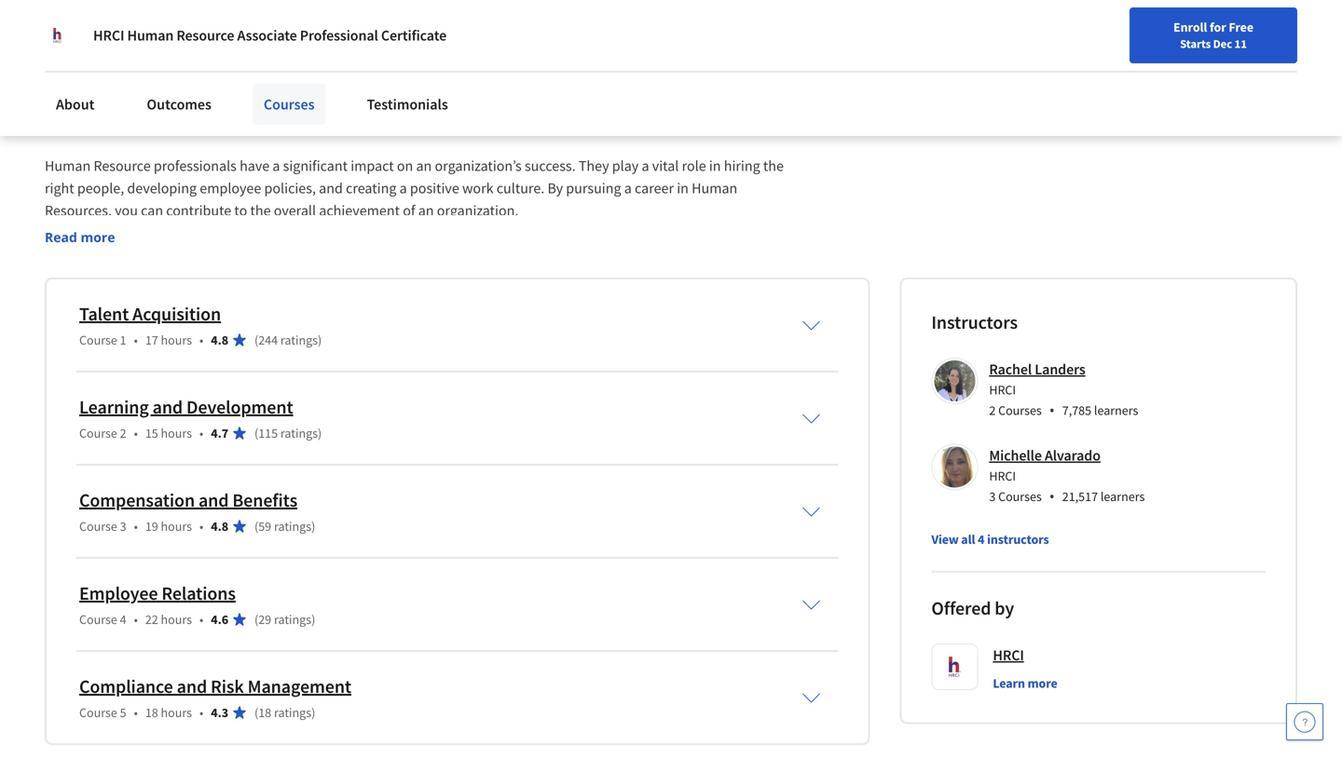 Task type: locate. For each thing, give the bounding box(es) containing it.
hrci inside michelle alvarado hrci 3 courses • 21,517 learners
[[989, 468, 1016, 485]]

vital
[[652, 157, 679, 175]]

and up 15
[[152, 396, 183, 419]]

an right on
[[416, 157, 432, 175]]

courses down rachel
[[998, 402, 1042, 419]]

rachel landers link
[[989, 360, 1086, 379]]

course 3 • 19 hours •
[[79, 518, 203, 535]]

4.8
[[211, 332, 228, 349], [211, 518, 228, 535]]

human up 'right'
[[45, 157, 91, 175]]

learners right 21,517
[[1101, 488, 1145, 505]]

a
[[273, 157, 280, 175], [642, 157, 649, 175], [399, 179, 407, 198], [624, 179, 632, 198]]

2 ( from the top
[[254, 425, 258, 442]]

4.8 left 244
[[211, 332, 228, 349]]

learners right 7,785
[[1094, 402, 1138, 419]]

employee
[[79, 582, 158, 605]]

learners
[[1094, 402, 1138, 419], [1101, 488, 1145, 505]]

3 course from the top
[[79, 518, 117, 535]]

None search field
[[266, 12, 573, 49]]

hours for learning
[[161, 425, 192, 442]]

1 vertical spatial professional
[[45, 99, 183, 132]]

learners for alvarado
[[1101, 488, 1145, 505]]

course 5 • 18 hours •
[[79, 705, 203, 721]]

• left 4.6
[[199, 611, 203, 628]]

course down the learning
[[79, 425, 117, 442]]

hrci up 'learn' at the right of page
[[993, 646, 1024, 665]]

an right "of"
[[418, 201, 434, 220]]

courses inside michelle alvarado hrci 3 courses • 21,517 learners
[[998, 488, 1042, 505]]

1 vertical spatial courses
[[998, 402, 1042, 419]]

professional
[[300, 26, 378, 45], [45, 99, 183, 132]]

of
[[403, 201, 415, 220]]

2 vertical spatial human
[[692, 179, 738, 198]]

outcomes link
[[136, 84, 223, 125]]

achievement
[[319, 201, 400, 220]]

• inside michelle alvarado hrci 3 courses • 21,517 learners
[[1049, 486, 1055, 506]]

3 ( from the top
[[254, 518, 258, 535]]

learn more
[[993, 675, 1058, 692]]

instructors
[[987, 531, 1049, 548]]

offered
[[931, 597, 991, 620]]

learners inside rachel landers hrci 2 courses • 7,785 learners
[[1094, 402, 1138, 419]]

more inside "button"
[[1028, 675, 1058, 692]]

0 vertical spatial learners
[[1094, 402, 1138, 419]]

3 up view all 4 instructors
[[989, 488, 996, 505]]

course
[[79, 332, 117, 349], [79, 425, 117, 442], [79, 518, 117, 535], [79, 611, 117, 628], [79, 705, 117, 721]]

( for compliance and risk management
[[254, 705, 258, 721]]

organization.
[[437, 201, 519, 220]]

5 hours from the top
[[161, 705, 192, 721]]

course
[[340, 99, 414, 132]]

2 course from the top
[[79, 425, 117, 442]]

and
[[319, 179, 343, 198], [152, 396, 183, 419], [198, 489, 229, 512], [177, 675, 207, 698]]

0 vertical spatial 5
[[322, 99, 335, 132]]

11
[[1235, 36, 1247, 51]]

compensation and benefits link
[[79, 489, 297, 512]]

success.
[[525, 157, 576, 175]]

1 horizontal spatial 18
[[258, 705, 271, 721]]

1 vertical spatial in
[[677, 179, 689, 198]]

learn more button
[[993, 674, 1058, 693]]

courses inside rachel landers hrci 2 courses • 7,785 learners
[[998, 402, 1042, 419]]

and left benefits
[[198, 489, 229, 512]]

learning
[[79, 396, 149, 419]]

22
[[145, 611, 158, 628]]

2 inside rachel landers hrci 2 courses • 7,785 learners
[[989, 402, 996, 419]]

0 vertical spatial resource
[[176, 26, 234, 45]]

) right the 59
[[311, 518, 315, 535]]

offered by
[[931, 597, 1014, 620]]

2
[[989, 402, 996, 419], [120, 425, 126, 442]]

hours right 15
[[161, 425, 192, 442]]

course down employee
[[79, 611, 117, 628]]

certificate up the have
[[188, 99, 303, 132]]

hrci down rachel
[[989, 382, 1016, 398]]

view all 4 instructors
[[931, 531, 1049, 548]]

0 horizontal spatial human
[[45, 157, 91, 175]]

certificate up the "testimonials"
[[381, 26, 447, 45]]

5 ( from the top
[[254, 705, 258, 721]]

courses down michelle
[[998, 488, 1042, 505]]

1 vertical spatial resource
[[94, 157, 151, 175]]

ratings right the 59
[[274, 518, 311, 535]]

• left "4.7"
[[199, 425, 203, 442]]

hours for compliance
[[161, 705, 192, 721]]

certificate
[[381, 26, 447, 45], [188, 99, 303, 132]]

outcomes
[[147, 95, 211, 114]]

ratings right 244
[[280, 332, 318, 349]]

•
[[134, 332, 138, 349], [199, 332, 203, 349], [1049, 400, 1055, 420], [134, 425, 138, 442], [199, 425, 203, 442], [1049, 486, 1055, 506], [134, 518, 138, 535], [199, 518, 203, 535], [134, 611, 138, 628], [199, 611, 203, 628], [134, 705, 138, 721], [199, 705, 203, 721]]

1 vertical spatial 3
[[120, 518, 126, 535]]

talent
[[79, 302, 129, 326]]

0 horizontal spatial 2
[[120, 425, 126, 442]]

1 ( from the top
[[254, 332, 258, 349]]

4 course from the top
[[79, 611, 117, 628]]

( down development
[[254, 425, 258, 442]]

0 horizontal spatial 5
[[120, 705, 126, 721]]

4 inside button
[[978, 531, 985, 548]]

2 vertical spatial courses
[[998, 488, 1042, 505]]

hrci down michelle
[[989, 468, 1016, 485]]

4 hours from the top
[[161, 611, 192, 628]]

(
[[254, 332, 258, 349], [254, 425, 258, 442], [254, 518, 258, 535], [254, 611, 258, 628], [254, 705, 258, 721]]

ratings for learning and development
[[280, 425, 318, 442]]

1
[[120, 332, 126, 349]]

courses link
[[252, 84, 326, 125]]

enroll for free starts dec 11
[[1173, 19, 1254, 51]]

have
[[240, 157, 270, 175]]

series
[[419, 99, 484, 132]]

professional right associate
[[300, 26, 378, 45]]

ratings
[[280, 332, 318, 349], [280, 425, 318, 442], [274, 518, 311, 535], [274, 611, 311, 628], [274, 705, 311, 721]]

0 vertical spatial the
[[763, 157, 784, 175]]

courses up significant
[[264, 95, 315, 114]]

organization's
[[435, 157, 522, 175]]

• inside rachel landers hrci 2 courses • 7,785 learners
[[1049, 400, 1055, 420]]

• left 15
[[134, 425, 138, 442]]

1 vertical spatial more
[[1028, 675, 1058, 692]]

course 2 • 15 hours •
[[79, 425, 203, 442]]

and left the risk
[[177, 675, 207, 698]]

18 down management
[[258, 705, 271, 721]]

4.3
[[211, 705, 228, 721]]

help center image
[[1294, 711, 1316, 734]]

compliance and risk management
[[79, 675, 351, 698]]

course down compliance
[[79, 705, 117, 721]]

18 down compliance
[[145, 705, 158, 721]]

0 vertical spatial 3
[[989, 488, 996, 505]]

1 course from the top
[[79, 332, 117, 349]]

) for learning and development
[[318, 425, 322, 442]]

human down role
[[692, 179, 738, 198]]

human up outcomes "link"
[[127, 26, 174, 45]]

1 18 from the left
[[145, 705, 158, 721]]

rachel landers image
[[934, 361, 975, 402]]

5 course from the top
[[79, 705, 117, 721]]

( down benefits
[[254, 518, 258, 535]]

0 vertical spatial human
[[127, 26, 174, 45]]

hrci right hrci image
[[93, 26, 124, 45]]

the right to
[[250, 201, 271, 220]]

1 vertical spatial learners
[[1101, 488, 1145, 505]]

4.8 down compensation and benefits link
[[211, 518, 228, 535]]

can
[[141, 201, 163, 220]]

1 vertical spatial 4.8
[[211, 518, 228, 535]]

115
[[258, 425, 278, 442]]

menu item
[[986, 19, 1106, 79]]

to
[[234, 201, 247, 220]]

ratings right 115
[[280, 425, 318, 442]]

1 horizontal spatial certificate
[[381, 26, 447, 45]]

0 horizontal spatial more
[[81, 228, 115, 246]]

they
[[579, 157, 609, 175]]

( right 4.6
[[254, 611, 258, 628]]

0 horizontal spatial in
[[677, 179, 689, 198]]

courses for michelle
[[998, 488, 1042, 505]]

developing
[[127, 179, 197, 198]]

professional up people,
[[45, 99, 183, 132]]

and for development
[[152, 396, 183, 419]]

1 horizontal spatial 2
[[989, 402, 996, 419]]

hours right the 22
[[161, 611, 192, 628]]

5
[[322, 99, 335, 132], [120, 705, 126, 721]]

ratings for talent acquisition
[[280, 332, 318, 349]]

4 down employee
[[120, 611, 126, 628]]

professional certificate - 5 course series
[[45, 99, 484, 132]]

more inside the human resource professionals have a significant impact on an organization's success. they play a vital role in hiring the right people, developing employee policies, and creating a positive work culture. by pursuing a career in human resources, you can contribute to the overall achievement of an organization. read more
[[81, 228, 115, 246]]

michelle
[[989, 446, 1042, 465]]

2 18 from the left
[[258, 705, 271, 721]]

all
[[961, 531, 975, 548]]

• right 1
[[134, 332, 138, 349]]

5 right -
[[322, 99, 335, 132]]

you
[[115, 201, 138, 220]]

4 ( from the top
[[254, 611, 258, 628]]

5 down compliance
[[120, 705, 126, 721]]

the
[[763, 157, 784, 175], [250, 201, 271, 220]]

18
[[145, 705, 158, 721], [258, 705, 271, 721]]

0 horizontal spatial resource
[[94, 157, 151, 175]]

michelle alvarado image
[[934, 447, 975, 488]]

2 4.8 from the top
[[211, 518, 228, 535]]

( up development
[[254, 332, 258, 349]]

acquisition
[[132, 302, 221, 326]]

ratings down management
[[274, 705, 311, 721]]

0 horizontal spatial 18
[[145, 705, 158, 721]]

hrci inside rachel landers hrci 2 courses • 7,785 learners
[[989, 382, 1016, 398]]

2 down rachel
[[989, 402, 996, 419]]

1 horizontal spatial 4
[[978, 531, 985, 548]]

course 4 • 22 hours •
[[79, 611, 203, 628]]

in down role
[[677, 179, 689, 198]]

creating
[[346, 179, 397, 198]]

4.8 for and
[[211, 518, 228, 535]]

learning and development
[[79, 396, 293, 419]]

1 horizontal spatial in
[[709, 157, 721, 175]]

hours right the 19
[[161, 518, 192, 535]]

learners inside michelle alvarado hrci 3 courses • 21,517 learners
[[1101, 488, 1145, 505]]

0 vertical spatial 4
[[978, 531, 985, 548]]

in right role
[[709, 157, 721, 175]]

3 left the 19
[[120, 518, 126, 535]]

) for employee relations
[[311, 611, 315, 628]]

0 vertical spatial 2
[[989, 402, 996, 419]]

course for compliance and risk management
[[79, 705, 117, 721]]

2 hours from the top
[[161, 425, 192, 442]]

17
[[145, 332, 158, 349]]

) right 29 on the bottom
[[311, 611, 315, 628]]

( right 4.3
[[254, 705, 258, 721]]

course left 1
[[79, 332, 117, 349]]

1 horizontal spatial 3
[[989, 488, 996, 505]]

• left 7,785
[[1049, 400, 1055, 420]]

) right 244
[[318, 332, 322, 349]]

4 right the all
[[978, 531, 985, 548]]

more down resources,
[[81, 228, 115, 246]]

0 horizontal spatial 4
[[120, 611, 126, 628]]

0 horizontal spatial professional
[[45, 99, 183, 132]]

learners for landers
[[1094, 402, 1138, 419]]

15
[[145, 425, 158, 442]]

0 vertical spatial professional
[[300, 26, 378, 45]]

hours right 17
[[161, 332, 192, 349]]

course for talent acquisition
[[79, 332, 117, 349]]

1 4.8 from the top
[[211, 332, 228, 349]]

resource up people,
[[94, 157, 151, 175]]

1 horizontal spatial more
[[1028, 675, 1058, 692]]

2 down the learning
[[120, 425, 126, 442]]

) right 115
[[318, 425, 322, 442]]

a down on
[[399, 179, 407, 198]]

policies,
[[264, 179, 316, 198]]

1 vertical spatial the
[[250, 201, 271, 220]]

positive
[[410, 179, 459, 198]]

hrci human resource associate professional certificate
[[93, 26, 447, 45]]

instructors
[[931, 311, 1018, 334]]

the right hiring
[[763, 157, 784, 175]]

• left 21,517
[[1049, 486, 1055, 506]]

0 vertical spatial in
[[709, 157, 721, 175]]

1 vertical spatial 5
[[120, 705, 126, 721]]

and for benefits
[[198, 489, 229, 512]]

1 hours from the top
[[161, 332, 192, 349]]

talent acquisition link
[[79, 302, 221, 326]]

0 vertical spatial more
[[81, 228, 115, 246]]

resource left associate
[[176, 26, 234, 45]]

testimonials link
[[356, 84, 459, 125]]

courses for rachel
[[998, 402, 1042, 419]]

) down management
[[311, 705, 315, 721]]

0 vertical spatial 4.8
[[211, 332, 228, 349]]

play
[[612, 157, 639, 175]]

more right 'learn' at the right of page
[[1028, 675, 1058, 692]]

1 vertical spatial certificate
[[188, 99, 303, 132]]

( for employee relations
[[254, 611, 258, 628]]

hours left 4.3
[[161, 705, 192, 721]]

course down the compensation
[[79, 518, 117, 535]]

and down significant
[[319, 179, 343, 198]]

) for compliance and risk management
[[311, 705, 315, 721]]

ratings right 29 on the bottom
[[274, 611, 311, 628]]

3 hours from the top
[[161, 518, 192, 535]]



Task type: vqa. For each thing, say whether or not it's contained in the screenshot.
instructors
yes



Task type: describe. For each thing, give the bounding box(es) containing it.
career
[[635, 179, 674, 198]]

for
[[1210, 19, 1226, 35]]

by
[[995, 597, 1014, 620]]

4.8 for acquisition
[[211, 332, 228, 349]]

employee
[[200, 179, 261, 198]]

work
[[462, 179, 494, 198]]

• down acquisition
[[199, 332, 203, 349]]

course for employee relations
[[79, 611, 117, 628]]

ratings for employee relations
[[274, 611, 311, 628]]

hours for employee
[[161, 611, 192, 628]]

compensation
[[79, 489, 195, 512]]

1 vertical spatial an
[[418, 201, 434, 220]]

and for risk
[[177, 675, 207, 698]]

• left the 19
[[134, 518, 138, 535]]

1 vertical spatial 4
[[120, 611, 126, 628]]

1 horizontal spatial the
[[763, 157, 784, 175]]

hrci image
[[45, 22, 71, 48]]

3 inside michelle alvarado hrci 3 courses • 21,517 learners
[[989, 488, 996, 505]]

1 vertical spatial human
[[45, 157, 91, 175]]

rachel
[[989, 360, 1032, 379]]

( for compensation and benefits
[[254, 518, 258, 535]]

) for compensation and benefits
[[311, 518, 315, 535]]

michelle alvarado hrci 3 courses • 21,517 learners
[[989, 446, 1145, 506]]

a down the play
[[624, 179, 632, 198]]

learning and development link
[[79, 396, 293, 419]]

hours for talent
[[161, 332, 192, 349]]

and inside the human resource professionals have a significant impact on an organization's success. they play a vital role in hiring the right people, developing employee policies, and creating a positive work culture. by pursuing a career in human resources, you can contribute to the overall achievement of an organization. read more
[[319, 179, 343, 198]]

244
[[258, 332, 278, 349]]

resource inside the human resource professionals have a significant impact on an organization's success. they play a vital role in hiring the right people, developing employee policies, and creating a positive work culture. by pursuing a career in human resources, you can contribute to the overall achievement of an organization. read more
[[94, 157, 151, 175]]

) for talent acquisition
[[318, 332, 322, 349]]

risk
[[211, 675, 244, 698]]

talent acquisition
[[79, 302, 221, 326]]

course for learning and development
[[79, 425, 117, 442]]

1 vertical spatial 2
[[120, 425, 126, 442]]

right
[[45, 179, 74, 198]]

pursuing
[[566, 179, 621, 198]]

culture.
[[497, 179, 545, 198]]

1 horizontal spatial resource
[[176, 26, 234, 45]]

contribute
[[166, 201, 231, 220]]

enroll
[[1173, 19, 1207, 35]]

ratings for compensation and benefits
[[274, 518, 311, 535]]

2 horizontal spatial human
[[692, 179, 738, 198]]

free
[[1229, 19, 1254, 35]]

0 vertical spatial an
[[416, 157, 432, 175]]

course for compensation and benefits
[[79, 518, 117, 535]]

• left the 22
[[134, 611, 138, 628]]

impact
[[351, 157, 394, 175]]

associate
[[237, 26, 297, 45]]

0 horizontal spatial certificate
[[188, 99, 303, 132]]

benefits
[[232, 489, 297, 512]]

0 horizontal spatial 3
[[120, 518, 126, 535]]

0 horizontal spatial the
[[250, 201, 271, 220]]

human resource professionals have a significant impact on an organization's success. they play a vital role in hiring the right people, developing employee policies, and creating a positive work culture. by pursuing a career in human resources, you can contribute to the overall achievement of an organization. read more
[[45, 157, 787, 246]]

michelle alvarado link
[[989, 446, 1101, 465]]

4.7
[[211, 425, 228, 442]]

ratings for compliance and risk management
[[274, 705, 311, 721]]

starts
[[1180, 36, 1211, 51]]

1 horizontal spatial 5
[[322, 99, 335, 132]]

testimonials
[[367, 95, 448, 114]]

29
[[258, 611, 271, 628]]

alvarado
[[1045, 446, 1101, 465]]

about
[[56, 95, 95, 114]]

people,
[[77, 179, 124, 198]]

compliance and risk management link
[[79, 675, 351, 698]]

0 vertical spatial certificate
[[381, 26, 447, 45]]

a right the play
[[642, 157, 649, 175]]

( 244 ratings )
[[254, 332, 322, 349]]

employee relations link
[[79, 582, 236, 605]]

59
[[258, 518, 271, 535]]

( for talent acquisition
[[254, 332, 258, 349]]

a right the have
[[273, 157, 280, 175]]

course 1 • 17 hours •
[[79, 332, 203, 349]]

role
[[682, 157, 706, 175]]

1 horizontal spatial professional
[[300, 26, 378, 45]]

resources,
[[45, 201, 112, 220]]

• left 4.3
[[199, 705, 203, 721]]

view all 4 instructors button
[[931, 530, 1049, 549]]

overall
[[274, 201, 316, 220]]

hours for compensation
[[161, 518, 192, 535]]

significant
[[283, 157, 348, 175]]

hiring
[[724, 157, 760, 175]]

coursera image
[[22, 15, 141, 45]]

compliance
[[79, 675, 173, 698]]

1 horizontal spatial human
[[127, 26, 174, 45]]

by
[[548, 179, 563, 198]]

( 115 ratings )
[[254, 425, 322, 442]]

relations
[[162, 582, 236, 605]]

• down compensation and benefits link
[[199, 518, 203, 535]]

-
[[308, 99, 317, 132]]

view
[[931, 531, 959, 548]]

( 29 ratings )
[[254, 611, 315, 628]]

learn
[[993, 675, 1025, 692]]

management
[[248, 675, 351, 698]]

landers
[[1035, 360, 1086, 379]]

read more button
[[45, 227, 115, 247]]

21,517
[[1062, 488, 1098, 505]]

rachel landers hrci 2 courses • 7,785 learners
[[989, 360, 1138, 420]]

4.6
[[211, 611, 228, 628]]

employee relations
[[79, 582, 236, 605]]

show notifications image
[[1125, 23, 1148, 46]]

0 vertical spatial courses
[[264, 95, 315, 114]]

on
[[397, 157, 413, 175]]

hrci link
[[993, 644, 1024, 667]]

19
[[145, 518, 158, 535]]

( for learning and development
[[254, 425, 258, 442]]

• down compliance
[[134, 705, 138, 721]]

( 59 ratings )
[[254, 518, 315, 535]]

read
[[45, 228, 77, 246]]



